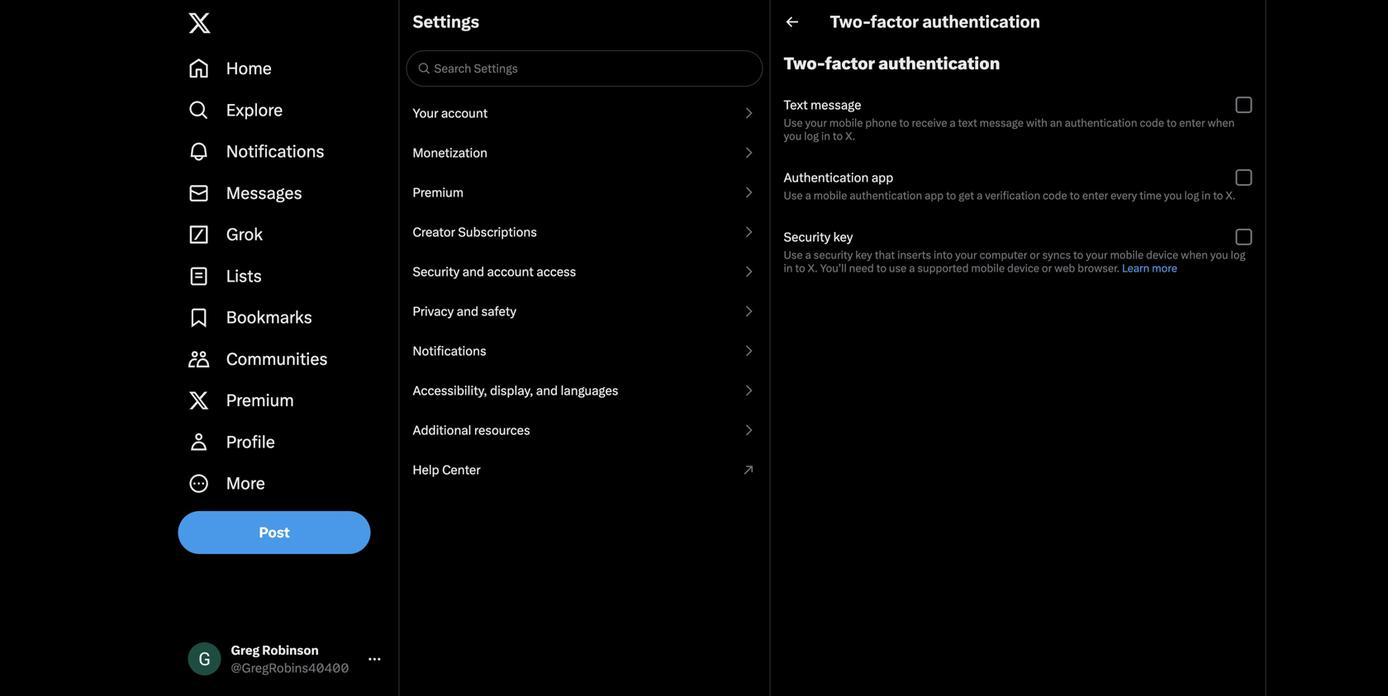 Task type: vqa. For each thing, say whether or not it's contained in the screenshot.
Verified account image
no



Task type: locate. For each thing, give the bounding box(es) containing it.
two-factor authentication
[[830, 12, 1041, 32], [784, 54, 1000, 74]]

1 vertical spatial notifications link
[[400, 331, 770, 371]]

code
[[1140, 117, 1165, 129], [1043, 189, 1068, 202]]

2 vertical spatial in
[[784, 262, 793, 275]]

1 vertical spatial when
[[1181, 249, 1208, 262]]

2 horizontal spatial in
[[1202, 189, 1211, 202]]

1 horizontal spatial notifications link
[[400, 331, 770, 371]]

your
[[413, 106, 438, 121]]

1 vertical spatial security
[[413, 265, 460, 279]]

when
[[1208, 117, 1235, 129], [1181, 249, 1208, 262]]

1 vertical spatial you
[[1164, 189, 1182, 202]]

device
[[1147, 249, 1179, 262], [1008, 262, 1040, 275]]

1 horizontal spatial in
[[822, 130, 831, 143]]

1 horizontal spatial notifications
[[413, 344, 487, 359]]

0 vertical spatial factor
[[871, 12, 919, 32]]

notifications link up languages
[[400, 331, 770, 371]]

or
[[1030, 249, 1040, 262], [1042, 262, 1052, 275]]

in down security key
[[784, 262, 793, 275]]

premium link down communities
[[178, 380, 392, 422]]

key up need
[[856, 249, 873, 262]]

0 horizontal spatial you
[[784, 130, 802, 143]]

use down authentication
[[784, 189, 803, 202]]

1 use from the top
[[784, 117, 803, 129]]

security inside security and account access link
[[413, 265, 460, 279]]

x. right time on the top of the page
[[1226, 189, 1236, 202]]

you
[[784, 130, 802, 143], [1164, 189, 1182, 202], [1211, 249, 1229, 262]]

1 vertical spatial device
[[1008, 262, 1040, 275]]

x.
[[846, 130, 856, 143], [1226, 189, 1236, 202], [808, 262, 818, 275]]

0 horizontal spatial code
[[1043, 189, 1068, 202]]

accessibility, display, and languages
[[413, 384, 619, 398]]

1 horizontal spatial code
[[1140, 117, 1165, 129]]

tab list
[[400, 93, 770, 490]]

an
[[1050, 117, 1063, 129]]

you inside 'authentication app use a mobile authentication app to get a verification code to enter every time you log in to x.'
[[1164, 189, 1182, 202]]

1 horizontal spatial or
[[1042, 262, 1052, 275]]

app left get
[[925, 189, 944, 202]]

code inside text message use your mobile phone to receive a text message with an authentication code to enter when you log in to x.
[[1140, 117, 1165, 129]]

0 vertical spatial code
[[1140, 117, 1165, 129]]

1 vertical spatial x.
[[1226, 189, 1236, 202]]

key
[[834, 230, 853, 245], [856, 249, 873, 262]]

use
[[889, 262, 907, 275]]

log for a
[[1231, 249, 1246, 262]]

notifications link
[[178, 131, 392, 173], [400, 331, 770, 371]]

2 vertical spatial use
[[784, 249, 803, 262]]

0 horizontal spatial or
[[1030, 249, 1040, 262]]

a down authentication
[[805, 189, 811, 202]]

0 horizontal spatial x.
[[808, 262, 818, 275]]

0 vertical spatial notifications
[[226, 142, 325, 162]]

security
[[784, 230, 831, 245], [413, 265, 460, 279]]

1 horizontal spatial enter
[[1180, 117, 1206, 129]]

1 horizontal spatial key
[[856, 249, 873, 262]]

verification
[[985, 189, 1041, 202]]

more
[[226, 474, 265, 494]]

3 use from the top
[[784, 249, 803, 262]]

1 horizontal spatial premium
[[413, 185, 464, 200]]

1 vertical spatial or
[[1042, 262, 1052, 275]]

0 horizontal spatial notifications link
[[178, 131, 392, 173]]

1 vertical spatial premium
[[226, 391, 294, 411]]

use inside text message use your mobile phone to receive a text message with an authentication code to enter when you log in to x.
[[784, 117, 803, 129]]

1 horizontal spatial security
[[784, 230, 831, 245]]

mobile inside text message use your mobile phone to receive a text message with an authentication code to enter when you log in to x.
[[830, 117, 863, 129]]

code up time on the top of the page
[[1140, 117, 1165, 129]]

1 vertical spatial enter
[[1083, 189, 1109, 202]]

1 horizontal spatial message
[[980, 117, 1024, 129]]

message
[[811, 98, 862, 112], [980, 117, 1024, 129]]

mobile down authentication
[[814, 189, 848, 202]]

0 vertical spatial log
[[804, 130, 819, 143]]

0 vertical spatial message
[[811, 98, 862, 112]]

into
[[934, 249, 953, 262]]

you'll
[[820, 262, 847, 275]]

learn more link
[[1123, 262, 1178, 275]]

grok
[[226, 225, 263, 245]]

text message use your mobile phone to receive a text message with an authentication code to enter when you log in to x.
[[784, 98, 1238, 143]]

account right your
[[441, 106, 488, 121]]

privacy and safety link
[[400, 292, 770, 331]]

1 horizontal spatial x.
[[846, 130, 856, 143]]

log inside 'authentication app use a mobile authentication app to get a verification code to enter every time you log in to x.'
[[1185, 189, 1200, 202]]

notifications up accessibility,
[[413, 344, 487, 359]]

use
[[784, 117, 803, 129], [784, 189, 803, 202], [784, 249, 803, 262]]

log inside text message use your mobile phone to receive a text message with an authentication code to enter when you log in to x.
[[804, 130, 819, 143]]

1 horizontal spatial device
[[1147, 249, 1179, 262]]

security up security
[[784, 230, 831, 245]]

0 vertical spatial notifications link
[[178, 131, 392, 173]]

0 horizontal spatial security
[[413, 265, 460, 279]]

in right time on the top of the page
[[1202, 189, 1211, 202]]

use inside use a security key that inserts into your computer or syncs to your mobile device when you log in to x. you'll need to use a supported mobile device or web browser.
[[784, 249, 803, 262]]

your up browser.
[[1086, 249, 1108, 262]]

phone
[[866, 117, 897, 129]]

factor
[[871, 12, 919, 32], [825, 54, 875, 74]]

0 vertical spatial device
[[1147, 249, 1179, 262]]

0 vertical spatial premium link
[[400, 173, 770, 212]]

languages
[[561, 384, 619, 398]]

mobile left "phone"
[[830, 117, 863, 129]]

explore
[[226, 100, 283, 120]]

you inside use a security key that inserts into your computer or syncs to your mobile device when you log in to x. you'll need to use a supported mobile device or web browser.
[[1211, 249, 1229, 262]]

notifications link up messages
[[178, 131, 392, 173]]

mobile inside 'authentication app use a mobile authentication app to get a verification code to enter every time you log in to x.'
[[814, 189, 848, 202]]

in up authentication
[[822, 130, 831, 143]]

browser.
[[1078, 262, 1120, 275]]

x. for app
[[1226, 189, 1236, 202]]

0 horizontal spatial app
[[872, 170, 894, 185]]

0 vertical spatial use
[[784, 117, 803, 129]]

0 vertical spatial key
[[834, 230, 853, 245]]

mobile up learn
[[1111, 249, 1144, 262]]

0 horizontal spatial notifications
[[226, 142, 325, 162]]

2 horizontal spatial you
[[1211, 249, 1229, 262]]

notifications
[[226, 142, 325, 162], [413, 344, 487, 359]]

0 horizontal spatial key
[[834, 230, 853, 245]]

premium up creator
[[413, 185, 464, 200]]

your right into
[[956, 249, 977, 262]]

in inside 'authentication app use a mobile authentication app to get a verification code to enter every time you log in to x.'
[[1202, 189, 1211, 202]]

settings region
[[399, 0, 771, 697]]

additional resources
[[413, 423, 530, 438]]

0 vertical spatial x.
[[846, 130, 856, 143]]

0 horizontal spatial premium
[[226, 391, 294, 411]]

1 vertical spatial key
[[856, 249, 873, 262]]

and left safety
[[457, 304, 479, 319]]

app
[[872, 170, 894, 185], [925, 189, 944, 202]]

tab list containing your account
[[400, 93, 770, 490]]

account
[[441, 106, 488, 121], [487, 265, 534, 279]]

mobile
[[830, 117, 863, 129], [814, 189, 848, 202], [1111, 249, 1144, 262], [972, 262, 1005, 275]]

accessibility, display, and languages link
[[400, 371, 770, 411]]

key inside use a security key that inserts into your computer or syncs to your mobile device when you log in to x. you'll need to use a supported mobile device or web browser.
[[856, 249, 873, 262]]

creator
[[413, 225, 455, 240]]

1 horizontal spatial log
[[1185, 189, 1200, 202]]

and
[[463, 265, 484, 279], [457, 304, 479, 319], [536, 384, 558, 398]]

display,
[[490, 384, 533, 398]]

or left syncs
[[1030, 249, 1040, 262]]

0 horizontal spatial message
[[811, 98, 862, 112]]

1 horizontal spatial your
[[956, 249, 977, 262]]

1 vertical spatial code
[[1043, 189, 1068, 202]]

when inside text message use your mobile phone to receive a text message with an authentication code to enter when you log in to x.
[[1208, 117, 1235, 129]]

1 vertical spatial premium link
[[178, 380, 392, 422]]

enter
[[1180, 117, 1206, 129], [1083, 189, 1109, 202]]

0 vertical spatial app
[[872, 170, 894, 185]]

center
[[442, 463, 481, 478]]

help center
[[413, 463, 481, 478]]

a
[[950, 117, 956, 129], [805, 189, 811, 202], [977, 189, 983, 202], [805, 249, 811, 262], [909, 262, 915, 275]]

more
[[1152, 262, 1178, 275]]

and down creator subscriptions
[[463, 265, 484, 279]]

0 horizontal spatial log
[[804, 130, 819, 143]]

1 horizontal spatial app
[[925, 189, 944, 202]]

bookmarks link
[[178, 297, 392, 339]]

0 vertical spatial security
[[784, 230, 831, 245]]

0 vertical spatial when
[[1208, 117, 1235, 129]]

a left text
[[950, 117, 956, 129]]

bookmarks
[[226, 308, 312, 328]]

your down the text
[[805, 117, 827, 129]]

0 vertical spatial and
[[463, 265, 484, 279]]

or down syncs
[[1042, 262, 1052, 275]]

2 vertical spatial you
[[1211, 249, 1229, 262]]

premium link down your account link
[[400, 173, 770, 212]]

2 vertical spatial x.
[[808, 262, 818, 275]]

security and account access link
[[400, 252, 770, 292]]

0 horizontal spatial your
[[805, 117, 827, 129]]

0 vertical spatial you
[[784, 130, 802, 143]]

1 vertical spatial app
[[925, 189, 944, 202]]

learn more
[[1123, 262, 1178, 275]]

0 vertical spatial premium
[[413, 185, 464, 200]]

creator subscriptions link
[[400, 212, 770, 252]]

x. inside 'authentication app use a mobile authentication app to get a verification code to enter every time you log in to x.'
[[1226, 189, 1236, 202]]

x. inside text message use your mobile phone to receive a text message with an authentication code to enter when you log in to x.
[[846, 130, 856, 143]]

log
[[804, 130, 819, 143], [1185, 189, 1200, 202], [1231, 249, 1246, 262]]

premium
[[413, 185, 464, 200], [226, 391, 294, 411]]

authentication
[[923, 12, 1041, 32], [879, 54, 1000, 74], [1065, 117, 1138, 129], [850, 189, 923, 202]]

and right display,
[[536, 384, 558, 398]]

1 vertical spatial and
[[457, 304, 479, 319]]

premium link
[[400, 173, 770, 212], [178, 380, 392, 422]]

greg
[[231, 643, 260, 658]]

1 vertical spatial notifications
[[413, 344, 487, 359]]

message right the text
[[811, 98, 862, 112]]

security down creator
[[413, 265, 460, 279]]

x. left you'll
[[808, 262, 818, 275]]

x. up authentication
[[846, 130, 856, 143]]

authentication
[[784, 170, 869, 185]]

0 horizontal spatial in
[[784, 262, 793, 275]]

0 vertical spatial enter
[[1180, 117, 1206, 129]]

code right verification
[[1043, 189, 1068, 202]]

2 vertical spatial and
[[536, 384, 558, 398]]

2 vertical spatial log
[[1231, 249, 1246, 262]]

2 horizontal spatial x.
[[1226, 189, 1236, 202]]

1 vertical spatial use
[[784, 189, 803, 202]]

security inside the section details region
[[784, 230, 831, 245]]

0 vertical spatial two-
[[830, 12, 871, 32]]

use down the text
[[784, 117, 803, 129]]

message right text
[[980, 117, 1024, 129]]

two-
[[830, 12, 871, 32], [784, 54, 825, 74]]

code inside 'authentication app use a mobile authentication app to get a verification code to enter every time you log in to x.'
[[1043, 189, 1068, 202]]

account up safety
[[487, 265, 534, 279]]

premium up profile
[[226, 391, 294, 411]]

2 use from the top
[[784, 189, 803, 202]]

privacy
[[413, 304, 454, 319]]

authentication inside text message use your mobile phone to receive a text message with an authentication code to enter when you log in to x.
[[1065, 117, 1138, 129]]

lists
[[226, 266, 262, 286]]

app down "phone"
[[872, 170, 894, 185]]

creator subscriptions
[[413, 225, 537, 240]]

use down security key
[[784, 249, 803, 262]]

to
[[900, 117, 910, 129], [1167, 117, 1177, 129], [833, 130, 843, 143], [946, 189, 957, 202], [1070, 189, 1080, 202], [1214, 189, 1224, 202], [1074, 249, 1084, 262], [795, 262, 806, 275], [877, 262, 887, 275]]

notifications inside settings region
[[413, 344, 487, 359]]

0 vertical spatial in
[[822, 130, 831, 143]]

primary navigation
[[178, 48, 392, 505]]

0 horizontal spatial enter
[[1083, 189, 1109, 202]]

2 horizontal spatial log
[[1231, 249, 1246, 262]]

device down computer at the top right of the page
[[1008, 262, 1040, 275]]

communities
[[226, 350, 328, 369]]

1 horizontal spatial premium link
[[400, 173, 770, 212]]

log inside use a security key that inserts into your computer or syncs to your mobile device when you log in to x. you'll need to use a supported mobile device or web browser.
[[1231, 249, 1246, 262]]

0 vertical spatial or
[[1030, 249, 1040, 262]]

1 vertical spatial two-factor authentication
[[784, 54, 1000, 74]]

1 vertical spatial log
[[1185, 189, 1200, 202]]

1 horizontal spatial two-
[[830, 12, 871, 32]]

0 horizontal spatial two-
[[784, 54, 825, 74]]

resources
[[474, 423, 530, 438]]

help center link
[[400, 450, 770, 490]]

that
[[875, 249, 895, 262]]

time
[[1140, 189, 1162, 202]]

x. inside use a security key that inserts into your computer or syncs to your mobile device when you log in to x. you'll need to use a supported mobile device or web browser.
[[808, 262, 818, 275]]

key up security
[[834, 230, 853, 245]]

1 horizontal spatial you
[[1164, 189, 1182, 202]]

messages
[[226, 183, 302, 203]]

in inside use a security key that inserts into your computer or syncs to your mobile device when you log in to x. you'll need to use a supported mobile device or web browser.
[[784, 262, 793, 275]]

device up more
[[1147, 249, 1179, 262]]

use a security key that inserts into your computer or syncs to your mobile device when you log in to x. you'll need to use a supported mobile device or web browser.
[[784, 249, 1248, 275]]

use inside 'authentication app use a mobile authentication app to get a verification code to enter every time you log in to x.'
[[784, 189, 803, 202]]

in for a
[[784, 262, 793, 275]]

0 vertical spatial account
[[441, 106, 488, 121]]

0 horizontal spatial device
[[1008, 262, 1040, 275]]

1 vertical spatial in
[[1202, 189, 1211, 202]]

notifications down explore "link"
[[226, 142, 325, 162]]

accessibility,
[[413, 384, 487, 398]]



Task type: describe. For each thing, give the bounding box(es) containing it.
syncs
[[1043, 249, 1071, 262]]

and for security
[[463, 265, 484, 279]]

Search query text field
[[431, 52, 762, 85]]

in inside text message use your mobile phone to receive a text message with an authentication code to enter when you log in to x.
[[822, 130, 831, 143]]

you inside text message use your mobile phone to receive a text message with an authentication code to enter when you log in to x.
[[784, 130, 802, 143]]

text
[[784, 98, 808, 112]]

security for security key
[[784, 230, 831, 245]]

security for security and account access
[[413, 265, 460, 279]]

robinson
[[262, 643, 319, 658]]

profile
[[226, 433, 275, 452]]

1 vertical spatial factor
[[825, 54, 875, 74]]

authentication app use a mobile authentication app to get a verification code to enter every time you log in to x.
[[784, 170, 1236, 202]]

Search Settings search field
[[400, 44, 770, 93]]

1 vertical spatial two-
[[784, 54, 825, 74]]

learn
[[1123, 262, 1150, 275]]

use for authentication app
[[784, 189, 803, 202]]

1 vertical spatial account
[[487, 265, 534, 279]]

privacy and safety
[[413, 304, 517, 319]]

with
[[1026, 117, 1048, 129]]

when inside use a security key that inserts into your computer or syncs to your mobile device when you log in to x. you'll need to use a supported mobile device or web browser.
[[1181, 249, 1208, 262]]

greg robinson @gregrobins40400
[[231, 643, 349, 676]]

safety
[[481, 304, 517, 319]]

computer
[[980, 249, 1028, 262]]

in for app
[[1202, 189, 1211, 202]]

security and account access
[[413, 265, 576, 279]]

messages link
[[178, 173, 392, 214]]

premium inside primary navigation
[[226, 391, 294, 411]]

additional resources link
[[400, 411, 770, 450]]

post
[[259, 525, 290, 541]]

enter inside text message use your mobile phone to receive a text message with an authentication code to enter when you log in to x.
[[1180, 117, 1206, 129]]

subscriptions
[[458, 225, 537, 240]]

help
[[413, 463, 439, 478]]

communities link
[[178, 339, 392, 380]]

every
[[1111, 189, 1138, 202]]

more button
[[178, 463, 392, 505]]

supported
[[918, 262, 969, 275]]

enter inside 'authentication app use a mobile authentication app to get a verification code to enter every time you log in to x.'
[[1083, 189, 1109, 202]]

explore link
[[178, 89, 392, 131]]

additional
[[413, 423, 472, 438]]

@gregrobins40400
[[231, 661, 349, 676]]

and for privacy
[[457, 304, 479, 319]]

log for app
[[1185, 189, 1200, 202]]

your account
[[413, 106, 488, 121]]

monetization link
[[400, 133, 770, 173]]

a inside text message use your mobile phone to receive a text message with an authentication code to enter when you log in to x.
[[950, 117, 956, 129]]

2 horizontal spatial your
[[1086, 249, 1108, 262]]

tab list inside settings region
[[400, 93, 770, 490]]

receive
[[912, 117, 948, 129]]

web
[[1055, 262, 1076, 275]]

monetization
[[413, 145, 488, 160]]

post link
[[178, 511, 371, 554]]

security
[[814, 249, 853, 262]]

a right get
[[977, 189, 983, 202]]

lists link
[[178, 256, 392, 297]]

0 vertical spatial two-factor authentication
[[830, 12, 1041, 32]]

a down inserts
[[909, 262, 915, 275]]

home
[[226, 59, 272, 79]]

your account link
[[400, 93, 770, 133]]

you for a
[[1211, 249, 1229, 262]]

text
[[958, 117, 978, 129]]

section details region
[[771, 0, 1267, 697]]

notifications inside primary navigation
[[226, 142, 325, 162]]

inserts
[[898, 249, 932, 262]]

profile link
[[178, 422, 392, 463]]

x. for a
[[808, 262, 818, 275]]

security key
[[784, 230, 853, 245]]

grok link
[[178, 214, 392, 256]]

home link
[[178, 48, 392, 89]]

access
[[537, 265, 576, 279]]

use for text message
[[784, 117, 803, 129]]

you for app
[[1164, 189, 1182, 202]]

mobile down computer at the top right of the page
[[972, 262, 1005, 275]]

a down security key
[[805, 249, 811, 262]]

get
[[959, 189, 975, 202]]

1 vertical spatial message
[[980, 117, 1024, 129]]

authentication inside 'authentication app use a mobile authentication app to get a verification code to enter every time you log in to x.'
[[850, 189, 923, 202]]

settings
[[413, 12, 480, 32]]

your inside text message use your mobile phone to receive a text message with an authentication code to enter when you log in to x.
[[805, 117, 827, 129]]

premium inside tab list
[[413, 185, 464, 200]]

need
[[849, 262, 874, 275]]

0 horizontal spatial premium link
[[178, 380, 392, 422]]



